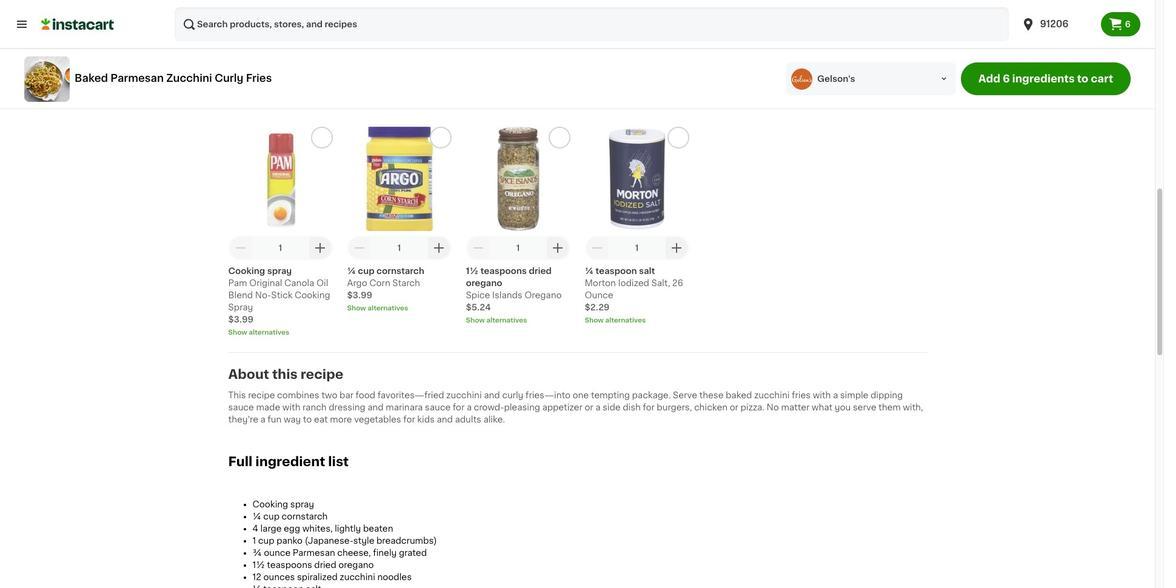 Task type: vqa. For each thing, say whether or not it's contained in the screenshot.


Task type: describe. For each thing, give the bounding box(es) containing it.
cooking spray pam original canola oil blend no-stick cooking spray $3.99 show alternatives
[[228, 267, 330, 336]]

Search field
[[175, 7, 1009, 41]]

adults
[[455, 415, 482, 424]]

0 vertical spatial with
[[813, 391, 831, 400]]

decrement quantity image for teaspoon
[[590, 241, 605, 255]]

marinara
[[386, 403, 423, 412]]

ounce
[[585, 291, 614, 300]]

eggs
[[228, 32, 250, 41]]

primal
[[704, 8, 731, 16]]

bread
[[414, 20, 439, 28]]

favorites—fried
[[378, 391, 444, 400]]

2 sauce from the left
[[425, 403, 451, 412]]

to inside button
[[1078, 74, 1089, 84]]

style inside 'cooking spray ¼ cup cornstarch 4 large egg whites, lightly beaten 1 cup panko (japanese-style breadcrumbs) ¾ ounce parmesan cheese, finely grated 1½ teaspoons dried oregano 12 ounces spiralized zucchini noodles'
[[354, 537, 375, 545]]

finely
[[373, 549, 397, 557]]

gelson's
[[818, 75, 856, 83]]

vegetables
[[354, 415, 401, 424]]

parmesan for baked
[[111, 73, 164, 83]]

dressing
[[329, 403, 366, 412]]

1 product group from the left
[[228, 127, 333, 338]]

2 horizontal spatial for
[[643, 403, 655, 412]]

$3.99 for ¼ cup cornstarch argo corn starch $3.99 show alternatives
[[347, 291, 373, 300]]

$6.99
[[466, 32, 492, 41]]

1 or from the left
[[585, 403, 594, 412]]

&
[[744, 20, 751, 28]]

spiralized
[[297, 573, 338, 582]]

kitchen
[[733, 8, 766, 16]]

show alternatives button down the &
[[704, 45, 808, 55]]

cup inside ¼ cup cornstarch argo corn starch $3.99 show alternatives
[[358, 267, 375, 275]]

¼ cup cornstarch argo corn starch $3.99 show alternatives
[[347, 267, 425, 312]]

side
[[603, 403, 621, 412]]

morton
[[585, 279, 616, 287]]

pasture
[[277, 8, 310, 16]]

full
[[228, 455, 253, 468]]

¼ for ¼ cup cornstarch
[[347, 267, 356, 275]]

alternatives inside 1½ teaspoons dried oregano spice islands oregano $5.24 show alternatives
[[487, 317, 527, 324]]

recipe inside this recipe combines two bar food favorites—fried zucchini and curly fries—into one tempting package. serve these baked zucchini fries with a simple dipping sauce made with ranch dressing and marinara sauce for a crowd-pleasing appetizer or a side dish for burgers, chicken or pizza. no matter what you serve them with, they're a fun way to eat more vegetables for kids and adults alike.
[[248, 391, 275, 400]]

gelson's image
[[792, 68, 813, 89]]

crumbs
[[347, 32, 380, 41]]

6 button
[[1101, 12, 1141, 36]]

1½ inside 1½ teaspoons dried oregano spice islands oregano $5.24 show alternatives
[[466, 267, 479, 275]]

baked
[[726, 391, 752, 400]]

show alternatives button down $6.99
[[466, 45, 571, 55]]

1½ inside 'cooking spray ¼ cup cornstarch 4 large egg whites, lightly beaten 1 cup panko (japanese-style breadcrumbs) ¾ ounce parmesan cheese, finely grated 1½ teaspoons dried oregano 12 ounces spiralized zucchini noodles'
[[253, 561, 265, 569]]

increment quantity image for ¼ cup cornstarch
[[432, 241, 447, 255]]

this
[[272, 368, 298, 381]]

1 sauce from the left
[[228, 403, 254, 412]]

1 for teaspoons
[[517, 244, 520, 252]]

alternatives inside ¼ teaspoon salt morton iodized salt, 26 ounce $2.29 show alternatives
[[606, 317, 646, 324]]

no
[[767, 403, 779, 412]]

dipping
[[871, 391, 903, 400]]

teaspoons inside 'cooking spray ¼ cup cornstarch 4 large egg whites, lightly beaten 1 cup panko (japanese-style breadcrumbs) ¾ ounce parmesan cheese, finely grated 1½ teaspoons dried oregano 12 ounces spiralized zucchini noodles'
[[267, 561, 312, 569]]

increment quantity image for 1½ teaspoons dried oregano
[[551, 241, 566, 255]]

show alternatives for rao's
[[823, 34, 884, 41]]

canola
[[285, 279, 314, 287]]

alternatives inside kraft parmesan grated cheese $6.99 show alternatives
[[487, 46, 527, 53]]

rao's
[[823, 8, 846, 16]]

about this recipe
[[228, 368, 344, 381]]

fun
[[268, 415, 282, 424]]

show alternatives button down stick
[[228, 328, 333, 338]]

$3.99 inside cooking spray pam original canola oil blend no-stick cooking spray $3.99 show alternatives
[[228, 315, 254, 324]]

1½ teaspoons dried oregano spice islands oregano $5.24 show alternatives
[[466, 267, 562, 324]]

teaspoon
[[596, 267, 637, 275]]

sauce
[[887, 8, 914, 16]]

list
[[328, 455, 349, 468]]

teaspoons inside 1½ teaspoons dried oregano spice islands oregano $5.24 show alternatives
[[481, 267, 527, 275]]

fries—into
[[526, 391, 571, 400]]

6 inside button
[[1126, 20, 1131, 29]]

oregano inside 'cooking spray ¼ cup cornstarch 4 large egg whites, lightly beaten 1 cup panko (japanese-style breadcrumbs) ¾ ounce parmesan cheese, finely grated 1½ teaspoons dried oregano 12 ounces spiralized zucchini noodles'
[[339, 561, 374, 569]]

ingredient
[[256, 455, 325, 468]]

panko
[[391, 8, 417, 16]]

egg
[[284, 525, 300, 533]]

gelson's button
[[787, 62, 957, 95]]

noodles
[[378, 573, 412, 582]]

$9.99
[[704, 32, 729, 41]]

show alternatives button down "iodized"
[[585, 316, 690, 326]]

dish
[[623, 403, 641, 412]]

no-
[[255, 291, 271, 300]]

salt,
[[652, 279, 671, 287]]

salt
[[639, 267, 656, 275]]

dried inside 1½ teaspoons dried oregano spice islands oregano $5.24 show alternatives
[[529, 267, 552, 275]]

4 product group from the left
[[585, 127, 690, 326]]

you
[[835, 403, 851, 412]]

argo
[[347, 279, 368, 287]]

with,
[[904, 403, 924, 412]]

pam
[[228, 279, 247, 287]]

0 horizontal spatial and
[[368, 403, 384, 412]]

kids
[[418, 415, 435, 424]]

these
[[700, 391, 724, 400]]

ranch
[[303, 403, 327, 412]]

corn
[[370, 279, 391, 287]]

marinara
[[848, 8, 885, 16]]

1 for cup
[[398, 244, 401, 252]]

$5.24
[[466, 303, 491, 312]]

a left side
[[596, 403, 601, 412]]

grated
[[399, 549, 427, 557]]

1 vertical spatial cooking
[[295, 291, 330, 300]]

rao's marinara sauce
[[823, 8, 914, 16]]

them
[[879, 403, 901, 412]]

simple
[[841, 391, 869, 400]]

they're
[[228, 415, 258, 424]]

0 horizontal spatial zucchini
[[166, 73, 212, 83]]

a up adults
[[467, 403, 472, 412]]

1 horizontal spatial for
[[453, 403, 465, 412]]

instacart logo image
[[41, 17, 114, 32]]

full ingredient list
[[228, 455, 349, 468]]

$3.99 for kikkoman panko japanese style bread crumbs $3.99
[[347, 44, 373, 53]]

a left 'fun'
[[261, 415, 266, 424]]

1 horizontal spatial zucchini
[[447, 391, 482, 400]]

alternatives down zucchini squash
[[606, 34, 646, 41]]

cornstarch inside 'cooking spray ¼ cup cornstarch 4 large egg whites, lightly beaten 1 cup panko (japanese-style breadcrumbs) ¾ ounce parmesan cheese, finely grated 1½ teaspoons dried oregano 12 ounces spiralized zucchini noodles'
[[282, 512, 328, 521]]

large
[[261, 525, 282, 533]]

show down "rao's"
[[823, 34, 842, 41]]

squash
[[624, 8, 656, 16]]

cooking for cooking spray ¼ cup cornstarch 4 large egg whites, lightly beaten 1 cup panko (japanese-style breadcrumbs) ¾ ounce parmesan cheese, finely grated 1½ teaspoons dried oregano 12 ounces spiralized zucchini noodles
[[253, 500, 288, 509]]

japanese
[[347, 20, 389, 28]]

2 horizontal spatial zucchini
[[755, 391, 790, 400]]

1 for spray
[[279, 244, 282, 252]]

alternatives inside ¼ cup cornstarch argo corn starch $3.99 show alternatives
[[368, 305, 409, 312]]

¼ teaspoon salt morton iodized salt, 26 ounce $2.29 show alternatives
[[585, 267, 684, 324]]

spray for canola
[[267, 267, 292, 275]]

tempting
[[591, 391, 630, 400]]

1 horizontal spatial zucchini
[[585, 8, 622, 16]]

cooking for cooking spray pam original canola oil blend no-stick cooking spray $3.99 show alternatives
[[228, 267, 265, 275]]

parmesan inside 'cooking spray ¼ cup cornstarch 4 large egg whites, lightly beaten 1 cup panko (japanese-style breadcrumbs) ¾ ounce parmesan cheese, finely grated 1½ teaspoons dried oregano 12 ounces spiralized zucchini noodles'
[[293, 549, 335, 557]]

package.
[[632, 391, 671, 400]]

increment quantity image for ¼ teaspoon salt
[[670, 241, 685, 255]]

more
[[330, 415, 352, 424]]

cheese
[[466, 20, 499, 28]]

2 91206 button from the left
[[1021, 7, 1094, 41]]

cheese,
[[338, 549, 371, 557]]

vital
[[228, 8, 247, 16]]

large
[[260, 20, 284, 28]]

dried inside 'cooking spray ¼ cup cornstarch 4 large egg whites, lightly beaten 1 cup panko (japanese-style breadcrumbs) ¾ ounce parmesan cheese, finely grated 1½ teaspoons dried oregano 12 ounces spiralized zucchini noodles'
[[314, 561, 337, 569]]

breadcrumbs)
[[377, 537, 437, 545]]



Task type: locate. For each thing, give the bounding box(es) containing it.
1½ down ¾
[[253, 561, 265, 569]]

zucchini inside 'cooking spray ¼ cup cornstarch 4 large egg whites, lightly beaten 1 cup panko (japanese-style breadcrumbs) ¾ ounce parmesan cheese, finely grated 1½ teaspoons dried oregano 12 ounces spiralized zucchini noodles'
[[340, 573, 375, 582]]

2 vertical spatial parmesan
[[293, 549, 335, 557]]

alternatives down the islands
[[487, 317, 527, 324]]

show alternatives button down the islands
[[466, 316, 571, 326]]

alternatives down the &
[[725, 46, 765, 53]]

1 up teaspoon
[[636, 244, 639, 252]]

0 horizontal spatial or
[[585, 403, 594, 412]]

cooking spray ¼ cup cornstarch 4 large egg whites, lightly beaten 1 cup panko (japanese-style breadcrumbs) ¾ ounce parmesan cheese, finely grated 1½ teaspoons dried oregano 12 ounces spiralized zucchini noodles
[[253, 500, 437, 582]]

2 horizontal spatial and
[[484, 391, 500, 400]]

show alternatives button down rao's marinara sauce
[[823, 33, 927, 42]]

and up vegetables
[[368, 403, 384, 412]]

1 vertical spatial cornstarch
[[282, 512, 328, 521]]

None search field
[[175, 7, 1009, 41]]

for up adults
[[453, 403, 465, 412]]

1 horizontal spatial parmesan
[[293, 549, 335, 557]]

¼ for ¼ teaspoon salt
[[585, 267, 594, 275]]

0 horizontal spatial teaspoons
[[267, 561, 312, 569]]

1 vertical spatial recipe
[[248, 391, 275, 400]]

0 vertical spatial dried
[[529, 267, 552, 275]]

serve
[[853, 403, 877, 412]]

1 vertical spatial cup
[[263, 512, 280, 521]]

spray
[[267, 267, 292, 275], [290, 500, 314, 509]]

curly
[[215, 73, 244, 83]]

cornstarch
[[377, 267, 425, 275], [282, 512, 328, 521]]

cooking
[[228, 267, 265, 275], [295, 291, 330, 300], [253, 500, 288, 509]]

parmesan for kraft
[[489, 8, 532, 16]]

a
[[314, 20, 321, 28]]

style up the cheese, on the bottom
[[354, 537, 375, 545]]

0 horizontal spatial increment quantity image
[[551, 241, 566, 255]]

(japanese-
[[305, 537, 354, 545]]

0 horizontal spatial 1½
[[253, 561, 265, 569]]

1 up original on the top
[[279, 244, 282, 252]]

teaspoons up the islands
[[481, 267, 527, 275]]

4
[[253, 525, 258, 533]]

decrement quantity image up argo
[[352, 241, 367, 255]]

1 horizontal spatial sauce
[[425, 403, 451, 412]]

decrement quantity image for cooking
[[233, 241, 248, 255]]

zucchini left curly
[[166, 73, 212, 83]]

0 horizontal spatial increment quantity image
[[313, 241, 328, 255]]

0 horizontal spatial style
[[354, 537, 375, 545]]

0 vertical spatial oregano
[[466, 279, 503, 287]]

teaspoons up ounces
[[267, 561, 312, 569]]

0 vertical spatial to
[[1078, 74, 1089, 84]]

show alternatives button
[[585, 33, 690, 42], [823, 33, 927, 42], [466, 45, 571, 55], [704, 45, 808, 55], [347, 304, 452, 313], [466, 316, 571, 326], [585, 316, 690, 326], [228, 328, 333, 338]]

2 horizontal spatial parmesan
[[489, 8, 532, 16]]

¼ inside 'cooking spray ¼ cup cornstarch 4 large egg whites, lightly beaten 1 cup panko (japanese-style breadcrumbs) ¾ ounce parmesan cheese, finely grated 1½ teaspoons dried oregano 12 ounces spiralized zucchini noodles'
[[253, 512, 261, 521]]

with up what at the bottom right of the page
[[813, 391, 831, 400]]

0 vertical spatial spray
[[267, 267, 292, 275]]

0 vertical spatial teaspoons
[[481, 267, 527, 275]]

this
[[228, 391, 246, 400]]

cornstarch up egg
[[282, 512, 328, 521]]

parmesan down (japanese-
[[293, 549, 335, 557]]

1 vertical spatial spray
[[290, 500, 314, 509]]

dried up spiralized
[[314, 561, 337, 569]]

1 decrement quantity image from the left
[[233, 241, 248, 255]]

2 horizontal spatial ¼
[[585, 267, 594, 275]]

0 vertical spatial 6
[[1126, 20, 1131, 29]]

2 or from the left
[[730, 403, 739, 412]]

0 horizontal spatial 6
[[1003, 74, 1011, 84]]

two
[[322, 391, 338, 400]]

¼ inside ¼ teaspoon salt morton iodized salt, 26 ounce $2.29 show alternatives
[[585, 267, 594, 275]]

serve
[[673, 391, 698, 400]]

0 horizontal spatial show alternatives
[[585, 34, 646, 41]]

show alternatives down zucchini squash
[[585, 34, 646, 41]]

parmesan
[[489, 8, 532, 16], [111, 73, 164, 83], [293, 549, 335, 557]]

show alternatives button down squash
[[585, 33, 690, 42]]

2 show alternatives from the left
[[823, 34, 884, 41]]

cooking inside 'cooking spray ¼ cup cornstarch 4 large egg whites, lightly beaten 1 cup panko (japanese-style breadcrumbs) ¾ ounce parmesan cheese, finely grated 1½ teaspoons dried oregano 12 ounces spiralized zucchini noodles'
[[253, 500, 288, 509]]

fries
[[792, 391, 811, 400]]

to inside this recipe combines two bar food favorites—fried zucchini and curly fries—into one tempting package. serve these baked zucchini fries with a simple dipping sauce made with ranch dressing and marinara sauce for a crowd-pleasing appetizer or a side dish for burgers, chicken or pizza. no matter what you serve them with, they're a fun way to eat more vegetables for kids and adults alike.
[[303, 415, 312, 424]]

1 vertical spatial 6
[[1003, 74, 1011, 84]]

2 vertical spatial $3.99
[[228, 315, 254, 324]]

for down marinara
[[404, 415, 415, 424]]

0 horizontal spatial zucchini
[[340, 573, 375, 582]]

decrement quantity image
[[352, 241, 367, 255], [590, 241, 605, 255]]

zucchini up no
[[755, 391, 790, 400]]

recipe up made
[[248, 391, 275, 400]]

and up crowd-
[[484, 391, 500, 400]]

1 horizontal spatial increment quantity image
[[670, 241, 685, 255]]

spray inside 'cooking spray ¼ cup cornstarch 4 large egg whites, lightly beaten 1 cup panko (japanese-style breadcrumbs) ¾ ounce parmesan cheese, finely grated 1½ teaspoons dried oregano 12 ounces spiralized zucchini noodles'
[[290, 500, 314, 509]]

0 vertical spatial and
[[484, 391, 500, 400]]

cup down "large"
[[258, 537, 275, 545]]

0 horizontal spatial sauce
[[228, 403, 254, 412]]

or
[[585, 403, 594, 412], [730, 403, 739, 412]]

kraft parmesan grated cheese $6.99 show alternatives
[[466, 8, 563, 53]]

$3.99
[[347, 44, 373, 53], [347, 291, 373, 300], [228, 315, 254, 324]]

spray inside cooking spray pam original canola oil blend no-stick cooking spray $3.99 show alternatives
[[267, 267, 292, 275]]

2 vertical spatial and
[[437, 415, 453, 424]]

1 up 1½ teaspoons dried oregano spice islands oregano $5.24 show alternatives on the left of page
[[517, 244, 520, 252]]

91206 button
[[1014, 7, 1101, 41], [1021, 7, 1094, 41]]

alternatives inside cooking spray pam original canola oil blend no-stick cooking spray $3.99 show alternatives
[[249, 329, 290, 336]]

chicken
[[695, 403, 728, 412]]

to left cart
[[1078, 74, 1089, 84]]

show inside ¼ cup cornstarch argo corn starch $3.99 show alternatives
[[347, 305, 366, 312]]

sauce up they're at the left bottom of page
[[228, 403, 254, 412]]

farms
[[249, 8, 275, 16]]

0 horizontal spatial with
[[283, 403, 301, 412]]

show down zucchini squash
[[585, 34, 604, 41]]

0 horizontal spatial ¼
[[253, 512, 261, 521]]

cooking up pam
[[228, 267, 265, 275]]

to left eat
[[303, 415, 312, 424]]

zucchini down the cheese, on the bottom
[[340, 573, 375, 582]]

show down $2.29
[[585, 317, 604, 324]]

0 horizontal spatial for
[[404, 415, 415, 424]]

¼ up argo
[[347, 267, 356, 275]]

iodized
[[618, 279, 650, 287]]

6 inside button
[[1003, 74, 1011, 84]]

3 product group from the left
[[466, 127, 571, 326]]

0 vertical spatial cup
[[358, 267, 375, 275]]

show down argo
[[347, 305, 366, 312]]

style
[[391, 20, 412, 28], [354, 537, 375, 545]]

ounce
[[264, 549, 291, 557]]

starch
[[393, 279, 420, 287]]

$3.99 down crumbs
[[347, 44, 373, 53]]

1 vertical spatial zucchini
[[166, 73, 212, 83]]

1 horizontal spatial 1½
[[466, 267, 479, 275]]

6
[[1126, 20, 1131, 29], [1003, 74, 1011, 84]]

decrement quantity image up the spice
[[471, 241, 486, 255]]

1 horizontal spatial decrement quantity image
[[590, 241, 605, 255]]

recipe up the two
[[301, 368, 344, 381]]

curly
[[502, 391, 524, 400]]

1 horizontal spatial teaspoons
[[481, 267, 527, 275]]

1 horizontal spatial dried
[[529, 267, 552, 275]]

2 decrement quantity image from the left
[[471, 241, 486, 255]]

0 vertical spatial parmesan
[[489, 8, 532, 16]]

spray for cornstarch
[[290, 500, 314, 509]]

0 horizontal spatial to
[[303, 415, 312, 424]]

recipe
[[301, 368, 344, 381], [248, 391, 275, 400]]

show down $6.99
[[466, 46, 485, 53]]

show down spray
[[228, 329, 247, 336]]

alternatives down $6.99
[[487, 46, 527, 53]]

or down one
[[585, 403, 594, 412]]

show alternatives for zucchini
[[585, 34, 646, 41]]

alternatives inside primal kitchen ranch dressing & marinade $9.99 show alternatives
[[725, 46, 765, 53]]

2 increment quantity image from the left
[[670, 241, 685, 255]]

1 vertical spatial 1½
[[253, 561, 265, 569]]

and
[[484, 391, 500, 400], [368, 403, 384, 412], [437, 415, 453, 424]]

add 6 ingredients to cart button
[[962, 62, 1131, 95]]

alternatives down no-
[[249, 329, 290, 336]]

increment quantity image up 26
[[670, 241, 685, 255]]

1 91206 button from the left
[[1014, 7, 1101, 41]]

1 vertical spatial to
[[303, 415, 312, 424]]

whites,
[[303, 525, 333, 533]]

for down package.
[[643, 403, 655, 412]]

raised
[[228, 20, 258, 28]]

$7.99
[[228, 44, 252, 53]]

decrement quantity image for cup
[[352, 241, 367, 255]]

1 horizontal spatial increment quantity image
[[432, 241, 447, 255]]

1 horizontal spatial recipe
[[301, 368, 344, 381]]

show alternatives down 'marinara'
[[823, 34, 884, 41]]

show down $5.24
[[466, 317, 485, 324]]

show inside cooking spray pam original canola oil blend no-stick cooking spray $3.99 show alternatives
[[228, 329, 247, 336]]

dressing
[[704, 20, 742, 28]]

show alternatives button down starch
[[347, 304, 452, 313]]

kikkoman panko japanese style bread crumbs $3.99
[[347, 8, 439, 53]]

0 vertical spatial zucchini
[[585, 8, 622, 16]]

matter
[[782, 403, 810, 412]]

decrement quantity image up pam
[[233, 241, 248, 255]]

1 horizontal spatial decrement quantity image
[[471, 241, 486, 255]]

0 horizontal spatial decrement quantity image
[[233, 241, 248, 255]]

1
[[279, 244, 282, 252], [398, 244, 401, 252], [517, 244, 520, 252], [636, 244, 639, 252], [253, 537, 256, 545]]

1 vertical spatial and
[[368, 403, 384, 412]]

dried up oregano
[[529, 267, 552, 275]]

1 horizontal spatial ¼
[[347, 267, 356, 275]]

1 down 4
[[253, 537, 256, 545]]

1 up starch
[[398, 244, 401, 252]]

1 vertical spatial dried
[[314, 561, 337, 569]]

show alternatives
[[585, 34, 646, 41], [823, 34, 884, 41]]

1 horizontal spatial to
[[1078, 74, 1089, 84]]

¼ up morton
[[585, 267, 594, 275]]

2 vertical spatial cooking
[[253, 500, 288, 509]]

1 inside 'cooking spray ¼ cup cornstarch 4 large egg whites, lightly beaten 1 cup panko (japanese-style breadcrumbs) ¾ ounce parmesan cheese, finely grated 1½ teaspoons dried oregano 12 ounces spiralized zucchini noodles'
[[253, 537, 256, 545]]

1 increment quantity image from the left
[[551, 241, 566, 255]]

1 show alternatives from the left
[[585, 34, 646, 41]]

cornstarch up starch
[[377, 267, 425, 275]]

cup
[[358, 267, 375, 275], [263, 512, 280, 521], [258, 537, 275, 545]]

1 increment quantity image from the left
[[313, 241, 328, 255]]

0 horizontal spatial parmesan
[[111, 73, 164, 83]]

add 6 ingredients to cart
[[979, 74, 1114, 84]]

parmesan right baked
[[111, 73, 164, 83]]

ingredients
[[1013, 74, 1075, 84]]

1 horizontal spatial show alternatives
[[823, 34, 884, 41]]

with up way
[[283, 403, 301, 412]]

1 vertical spatial with
[[283, 403, 301, 412]]

zucchini up adults
[[447, 391, 482, 400]]

1 horizontal spatial and
[[437, 415, 453, 424]]

1 vertical spatial oregano
[[339, 561, 374, 569]]

appetizer
[[543, 403, 583, 412]]

zucchini left squash
[[585, 8, 622, 16]]

and right kids
[[437, 415, 453, 424]]

islands
[[493, 291, 523, 300]]

1 horizontal spatial or
[[730, 403, 739, 412]]

spray up egg
[[290, 500, 314, 509]]

blend
[[228, 291, 253, 300]]

0 horizontal spatial decrement quantity image
[[352, 241, 367, 255]]

show inside ¼ teaspoon salt morton iodized salt, 26 ounce $2.29 show alternatives
[[585, 317, 604, 324]]

91206
[[1041, 19, 1069, 29]]

alternatives down 'marinara'
[[844, 34, 884, 41]]

2 vertical spatial cup
[[258, 537, 275, 545]]

2 decrement quantity image from the left
[[590, 241, 605, 255]]

1½
[[466, 267, 479, 275], [253, 561, 265, 569]]

alike.
[[484, 415, 505, 424]]

kikkoman
[[347, 8, 389, 16]]

1 horizontal spatial 6
[[1126, 20, 1131, 29]]

vital farms pasture raised large grade a eggs $7.99
[[228, 8, 321, 53]]

1 horizontal spatial cornstarch
[[377, 267, 425, 275]]

¼ up 4
[[253, 512, 261, 521]]

¼ inside ¼ cup cornstarch argo corn starch $3.99 show alternatives
[[347, 267, 356, 275]]

product group
[[228, 127, 333, 338], [347, 127, 452, 313], [466, 127, 571, 326], [585, 127, 690, 326]]

decrement quantity image
[[233, 241, 248, 255], [471, 241, 486, 255]]

0 vertical spatial $3.99
[[347, 44, 373, 53]]

cart
[[1092, 74, 1114, 84]]

1 horizontal spatial oregano
[[466, 279, 503, 287]]

1 vertical spatial $3.99
[[347, 291, 373, 300]]

spray up original on the top
[[267, 267, 292, 275]]

0 horizontal spatial recipe
[[248, 391, 275, 400]]

ounces
[[264, 573, 295, 582]]

decrement quantity image for 1½
[[471, 241, 486, 255]]

increment quantity image
[[313, 241, 328, 255], [432, 241, 447, 255]]

0 vertical spatial cooking
[[228, 267, 265, 275]]

or down baked
[[730, 403, 739, 412]]

oregano up the spice
[[466, 279, 503, 287]]

oregano
[[466, 279, 503, 287], [339, 561, 374, 569]]

alternatives down corn
[[368, 305, 409, 312]]

increment quantity image up oregano
[[551, 241, 566, 255]]

2 product group from the left
[[347, 127, 452, 313]]

$3.99 down spray
[[228, 315, 254, 324]]

decrement quantity image up teaspoon
[[590, 241, 605, 255]]

baked parmesan zucchini curly fries
[[75, 73, 272, 83]]

0 vertical spatial style
[[391, 20, 412, 28]]

to
[[1078, 74, 1089, 84], [303, 415, 312, 424]]

style inside kikkoman panko japanese style bread crumbs $3.99
[[391, 20, 412, 28]]

0 vertical spatial cornstarch
[[377, 267, 425, 275]]

0 vertical spatial recipe
[[301, 368, 344, 381]]

lightly
[[335, 525, 361, 533]]

baked
[[75, 73, 108, 83]]

a up the you
[[834, 391, 839, 400]]

add
[[979, 74, 1001, 84]]

cooking down oil
[[295, 291, 330, 300]]

0 vertical spatial 1½
[[466, 267, 479, 275]]

beaten
[[363, 525, 393, 533]]

1 vertical spatial parmesan
[[111, 73, 164, 83]]

show down $9.99
[[704, 46, 723, 53]]

0 horizontal spatial oregano
[[339, 561, 374, 569]]

dried
[[529, 267, 552, 275], [314, 561, 337, 569]]

oregano
[[525, 291, 562, 300]]

oregano down the cheese, on the bottom
[[339, 561, 374, 569]]

food
[[356, 391, 376, 400]]

parmesan inside kraft parmesan grated cheese $6.99 show alternatives
[[489, 8, 532, 16]]

increment quantity image
[[551, 241, 566, 255], [670, 241, 685, 255]]

original
[[249, 279, 282, 287]]

cup up argo
[[358, 267, 375, 275]]

show inside primal kitchen ranch dressing & marinade $9.99 show alternatives
[[704, 46, 723, 53]]

1 for teaspoon
[[636, 244, 639, 252]]

cooking up "large"
[[253, 500, 288, 509]]

alternatives down $2.29
[[606, 317, 646, 324]]

1 vertical spatial style
[[354, 537, 375, 545]]

1½ up the spice
[[466, 267, 479, 275]]

marinade
[[753, 20, 793, 28]]

$3.99 down argo
[[347, 291, 373, 300]]

parmesan up cheese
[[489, 8, 532, 16]]

a
[[834, 391, 839, 400], [467, 403, 472, 412], [596, 403, 601, 412], [261, 415, 266, 424]]

12
[[253, 573, 261, 582]]

style down panko
[[391, 20, 412, 28]]

increment quantity image for cooking spray
[[313, 241, 328, 255]]

cup up "large"
[[263, 512, 280, 521]]

sauce up kids
[[425, 403, 451, 412]]

2 increment quantity image from the left
[[432, 241, 447, 255]]

ranch
[[768, 8, 795, 16]]

way
[[284, 415, 301, 424]]

1 decrement quantity image from the left
[[352, 241, 367, 255]]

oregano inside 1½ teaspoons dried oregano spice islands oregano $5.24 show alternatives
[[466, 279, 503, 287]]

$3.99 inside ¼ cup cornstarch argo corn starch $3.99 show alternatives
[[347, 291, 373, 300]]

show inside kraft parmesan grated cheese $6.99 show alternatives
[[466, 46, 485, 53]]

1 vertical spatial teaspoons
[[267, 561, 312, 569]]

0 horizontal spatial cornstarch
[[282, 512, 328, 521]]

made
[[256, 403, 280, 412]]

cornstarch inside ¼ cup cornstarch argo corn starch $3.99 show alternatives
[[377, 267, 425, 275]]

$3.99 inside kikkoman panko japanese style bread crumbs $3.99
[[347, 44, 373, 53]]

1 horizontal spatial style
[[391, 20, 412, 28]]

1 horizontal spatial with
[[813, 391, 831, 400]]

0 horizontal spatial dried
[[314, 561, 337, 569]]

show inside 1½ teaspoons dried oregano spice islands oregano $5.24 show alternatives
[[466, 317, 485, 324]]

one
[[573, 391, 589, 400]]



